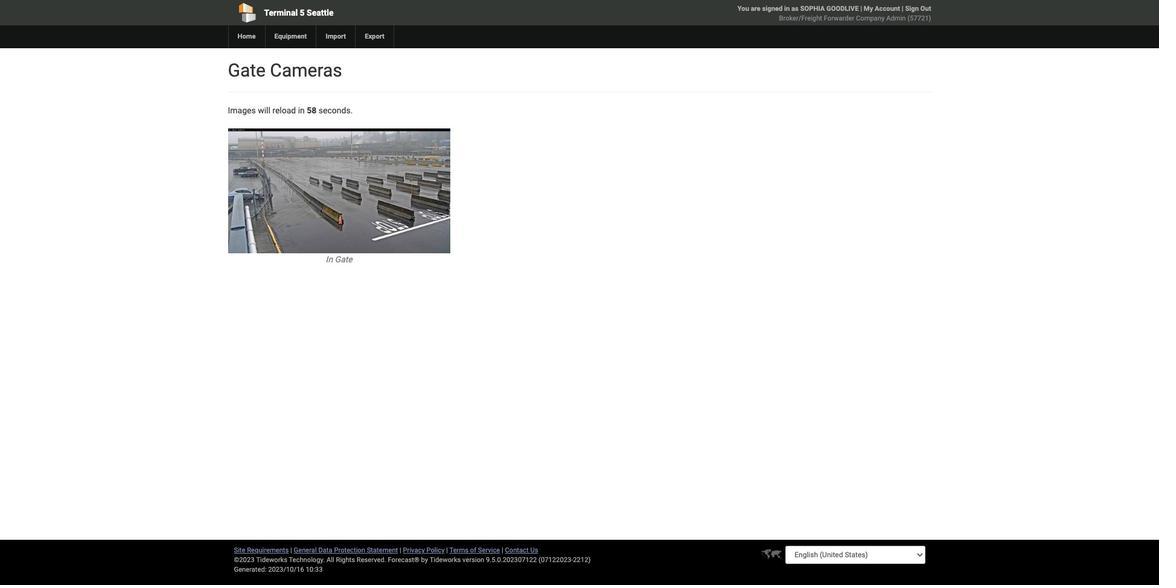 Task type: vqa. For each thing, say whether or not it's contained in the screenshot.
the topmost Gate
yes



Task type: locate. For each thing, give the bounding box(es) containing it.
0 vertical spatial in
[[784, 5, 790, 13]]

0 horizontal spatial gate
[[228, 60, 266, 81]]

in
[[784, 5, 790, 13], [298, 106, 305, 115]]

0 vertical spatial gate
[[228, 60, 266, 81]]

forwarder
[[824, 14, 855, 22]]

are
[[751, 5, 761, 13]]

|
[[861, 5, 862, 13], [902, 5, 904, 13], [290, 547, 292, 555], [400, 547, 401, 555], [446, 547, 448, 555], [502, 547, 503, 555]]

sophia
[[800, 5, 825, 13]]

1 vertical spatial gate
[[335, 255, 352, 265]]

service
[[478, 547, 500, 555]]

1 vertical spatial in
[[298, 106, 305, 115]]

signed
[[762, 5, 783, 13]]

version
[[463, 557, 484, 565]]

protection
[[334, 547, 365, 555]]

by
[[421, 557, 428, 565]]

forecast®
[[388, 557, 420, 565]]

terminal 5 seattle
[[264, 8, 334, 18]]

site requirements link
[[234, 547, 289, 555]]

| left general
[[290, 547, 292, 555]]

1 horizontal spatial gate
[[335, 255, 352, 265]]

technology.
[[289, 557, 325, 565]]

generated:
[[234, 566, 267, 574]]

0 horizontal spatial in
[[298, 106, 305, 115]]

site requirements | general data protection statement | privacy policy | terms of service | contact us ©2023 tideworks technology. all rights reserved. forecast® by tideworks version 9.5.0.202307122 (07122023-2212) generated: 2023/10/16 10:33
[[234, 547, 591, 574]]

us
[[530, 547, 538, 555]]

| up 9.5.0.202307122
[[502, 547, 503, 555]]

privacy policy link
[[403, 547, 445, 555]]

gate right in
[[335, 255, 352, 265]]

gate down home link
[[228, 60, 266, 81]]

gate
[[228, 60, 266, 81], [335, 255, 352, 265]]

in inside you are signed in as sophia goodlive | my account | sign out broker/freight forwarder company admin (57721)
[[784, 5, 790, 13]]

cameras
[[270, 60, 342, 81]]

all
[[327, 557, 334, 565]]

in gate
[[326, 255, 352, 265]]

admin
[[887, 14, 906, 22]]

equipment link
[[265, 25, 316, 48]]

company
[[856, 14, 885, 22]]

as
[[792, 5, 799, 13]]

sign
[[905, 5, 919, 13]]

1 horizontal spatial in
[[784, 5, 790, 13]]

seconds.
[[319, 106, 353, 115]]

| left my
[[861, 5, 862, 13]]

in left as
[[784, 5, 790, 13]]

seattle
[[307, 8, 334, 18]]

my
[[864, 5, 873, 13]]

images will reload in 58 seconds.
[[228, 106, 353, 115]]

you are signed in as sophia goodlive | my account | sign out broker/freight forwarder company admin (57721)
[[738, 5, 931, 22]]

images
[[228, 106, 256, 115]]

statement
[[367, 547, 398, 555]]

in left "58"
[[298, 106, 305, 115]]

in for reload
[[298, 106, 305, 115]]



Task type: describe. For each thing, give the bounding box(es) containing it.
| up tideworks
[[446, 547, 448, 555]]

10:33
[[306, 566, 323, 574]]

general data protection statement link
[[294, 547, 398, 555]]

in gate image
[[228, 129, 450, 254]]

2023/10/16
[[268, 566, 304, 574]]

in
[[326, 255, 333, 265]]

of
[[470, 547, 476, 555]]

goodlive
[[827, 5, 859, 13]]

equipment
[[274, 33, 307, 40]]

requirements
[[247, 547, 289, 555]]

(07122023-
[[539, 557, 573, 565]]

data
[[318, 547, 332, 555]]

home
[[238, 33, 256, 40]]

policy
[[427, 547, 445, 555]]

tideworks
[[430, 557, 461, 565]]

you
[[738, 5, 749, 13]]

terms
[[450, 547, 469, 555]]

out
[[921, 5, 931, 13]]

(57721)
[[908, 14, 931, 22]]

terminal
[[264, 8, 298, 18]]

account
[[875, 5, 900, 13]]

rights
[[336, 557, 355, 565]]

| up forecast®
[[400, 547, 401, 555]]

general
[[294, 547, 317, 555]]

import
[[326, 33, 346, 40]]

2212)
[[573, 557, 591, 565]]

export
[[365, 33, 385, 40]]

in for signed
[[784, 5, 790, 13]]

58
[[307, 106, 317, 115]]

privacy
[[403, 547, 425, 555]]

5
[[300, 8, 305, 18]]

site
[[234, 547, 245, 555]]

©2023 tideworks
[[234, 557, 287, 565]]

home link
[[228, 25, 265, 48]]

my account link
[[864, 5, 900, 13]]

terms of service link
[[450, 547, 500, 555]]

gate cameras
[[228, 60, 342, 81]]

will
[[258, 106, 270, 115]]

sign out link
[[905, 5, 931, 13]]

import link
[[316, 25, 355, 48]]

9.5.0.202307122
[[486, 557, 537, 565]]

broker/freight
[[779, 14, 822, 22]]

reload
[[273, 106, 296, 115]]

export link
[[355, 25, 394, 48]]

contact us link
[[505, 547, 538, 555]]

| left the sign on the top of the page
[[902, 5, 904, 13]]

terminal 5 seattle link
[[228, 0, 510, 25]]

reserved.
[[357, 557, 386, 565]]

contact
[[505, 547, 529, 555]]



